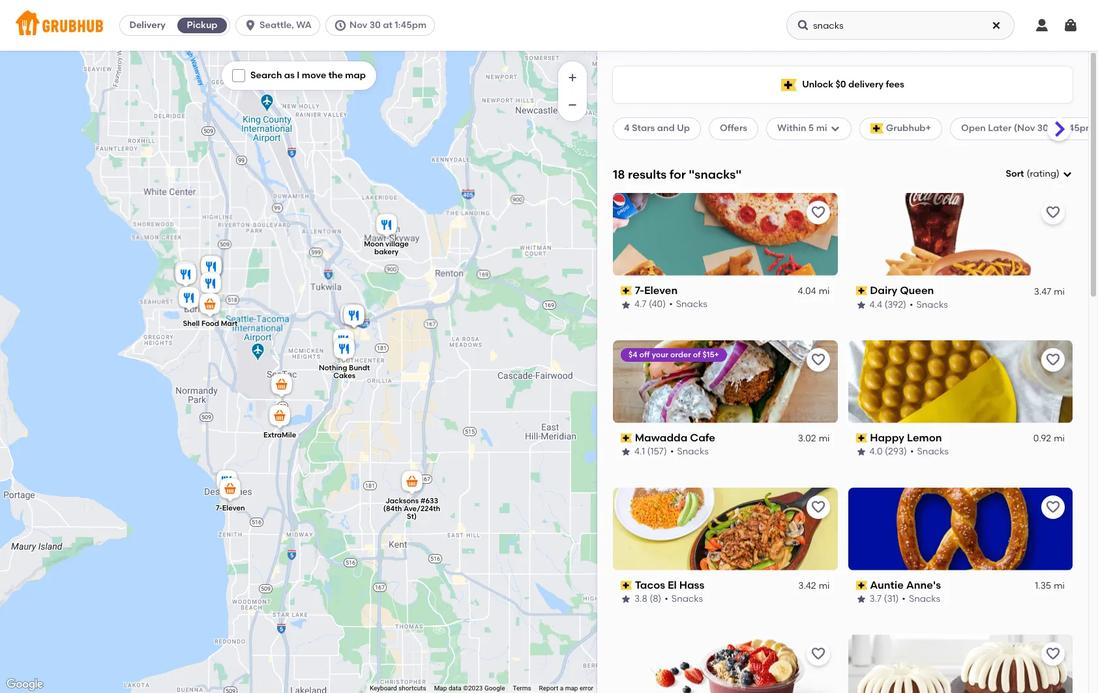 Task type: vqa. For each thing, say whether or not it's contained in the screenshot.


Task type: describe. For each thing, give the bounding box(es) containing it.
at inside button
[[383, 20, 393, 31]]

tacos el hass image
[[173, 261, 199, 290]]

later
[[988, 123, 1012, 134]]

• snacks for queen
[[910, 299, 948, 310]]

fees
[[886, 79, 905, 90]]

stars
[[632, 123, 655, 134]]

subscription pass image for tacos el hass
[[621, 581, 632, 590]]

save this restaurant button for the auntie anne's logo
[[1042, 495, 1065, 519]]

grubhub plus flag logo image for grubhub+
[[870, 124, 884, 134]]

"snacks"
[[689, 167, 742, 182]]

report a map error link
[[539, 685, 594, 692]]

nothing bundt cakes logo image
[[848, 635, 1073, 693]]

star icon image for mawadda cafe
[[621, 447, 631, 457]]

auntie anne's
[[870, 579, 941, 591]]

3.7 (31)
[[870, 594, 899, 605]]

save this restaurant image for dairy queen
[[1046, 205, 1061, 220]]

shell food mart image
[[197, 291, 223, 320]]

0.92 mi
[[1034, 433, 1065, 444]]

ave/224th
[[404, 504, 440, 513]]

terms link
[[513, 685, 531, 692]]

$0
[[836, 79, 846, 90]]

1 vertical spatial at
[[1051, 123, 1061, 134]]

jacksons #633 (84th ave/224th st)
[[383, 496, 440, 521]]

• snacks for cafe
[[670, 446, 709, 457]]

mawadda cafe image
[[198, 253, 224, 282]]

• for el
[[665, 594, 668, 605]]

delivery
[[849, 79, 884, 90]]

3.47
[[1034, 286, 1051, 297]]

marina market & deli image
[[214, 468, 240, 497]]

extramile
[[263, 431, 296, 439]]

grubhub+
[[886, 123, 931, 134]]

tacos el hass logo image
[[613, 488, 838, 570]]

1:45pm
[[395, 20, 427, 31]]

0 vertical spatial 7-eleven
[[635, 284, 678, 297]]

save this restaurant button for the jamba logo
[[806, 643, 830, 666]]

• for eleven
[[669, 299, 673, 310]]

pickup button
[[175, 15, 230, 36]]

food
[[201, 319, 219, 327]]

3.42 mi
[[799, 580, 830, 591]]

sea tac marathon image
[[269, 371, 295, 400]]

7 eleven image
[[217, 476, 243, 504]]

data
[[449, 685, 462, 692]]

save this restaurant button for the dairy queen logo
[[1042, 201, 1065, 224]]

snacks for el
[[672, 594, 703, 605]]

mi right 5
[[816, 123, 827, 134]]

mawadda cafe
[[635, 432, 715, 444]]

star icon image for auntie anne's
[[856, 594, 866, 605]]

dairy
[[870, 284, 898, 297]]

save this restaurant image for the jamba logo
[[810, 647, 826, 662]]

1 horizontal spatial eleven
[[644, 284, 678, 297]]

star icon image for tacos el hass
[[621, 594, 631, 605]]

delivery
[[129, 20, 166, 31]]

subscription pass image for dairy queen
[[856, 286, 868, 296]]

nov
[[350, 20, 367, 31]]

keyboard
[[370, 685, 397, 692]]

happy
[[870, 432, 905, 444]]

mi for tacos el hass
[[819, 580, 830, 591]]

eleven inside map region
[[222, 504, 245, 512]]

save this restaurant button for tacos el hass logo
[[806, 495, 830, 519]]

mi for dairy queen
[[1054, 286, 1065, 297]]

0 horizontal spatial map
[[345, 70, 366, 81]]

4.1 (157)
[[635, 446, 667, 457]]

save this restaurant button for 'happy lemon logo'
[[1042, 348, 1065, 372]]

subscription pass image for auntie anne's
[[856, 581, 868, 590]]

30 inside button
[[370, 20, 381, 31]]

3.02
[[798, 433, 816, 444]]

7- inside map region
[[216, 504, 222, 512]]

seattle, wa button
[[236, 15, 325, 36]]

error
[[580, 685, 594, 692]]

• snacks for eleven
[[669, 299, 708, 310]]

i
[[297, 70, 300, 81]]

terms
[[513, 685, 531, 692]]

queen
[[900, 284, 934, 297]]

1 vertical spatial 30
[[1038, 123, 1049, 134]]

4.0 (293)
[[870, 446, 907, 457]]

• snacks for anne's
[[902, 594, 941, 605]]

1:45pm)
[[1063, 123, 1098, 134]]

search as i move the map
[[250, 70, 366, 81]]

open later (nov 30 at 1:45pm)
[[961, 123, 1098, 134]]

mi for auntie anne's
[[1054, 580, 1065, 591]]

subscription pass image for 7-eleven
[[621, 286, 632, 296]]

ronnie's market image
[[176, 285, 202, 313]]

subscription pass image for happy lemon
[[856, 434, 868, 443]]

mi for 7-eleven
[[819, 286, 830, 297]]

a
[[560, 685, 564, 692]]

and
[[657, 123, 675, 134]]

• snacks for el
[[665, 594, 703, 605]]

7-eleven inside map region
[[216, 504, 245, 512]]

cafe
[[690, 432, 715, 444]]

$4
[[629, 350, 638, 359]]

3.7
[[870, 594, 882, 605]]

(31)
[[884, 594, 899, 605]]

unlock
[[802, 79, 834, 90]]

1 horizontal spatial map
[[565, 685, 578, 692]]

shell
[[183, 319, 200, 327]]

for
[[670, 167, 686, 182]]

plus icon image
[[566, 71, 579, 84]]

4.1
[[635, 446, 645, 457]]

(392)
[[885, 299, 907, 310]]

4.0
[[870, 446, 883, 457]]

5
[[809, 123, 814, 134]]

snacks for anne's
[[909, 594, 941, 605]]

3.47 mi
[[1034, 286, 1065, 297]]

• for lemon
[[910, 446, 914, 457]]

offers
[[720, 123, 748, 134]]

nothing bundt cakes
[[319, 364, 370, 380]]

report a map error
[[539, 685, 594, 692]]

auntie anne's logo image
[[848, 488, 1073, 570]]

pierro bakery image
[[198, 270, 224, 299]]

up
[[677, 123, 690, 134]]

bundt
[[349, 364, 370, 372]]

delivery button
[[120, 15, 175, 36]]

map
[[434, 685, 447, 692]]

(293)
[[885, 446, 907, 457]]

nov 30 at 1:45pm button
[[325, 15, 440, 36]]

$15+
[[703, 350, 719, 359]]

happy lemon
[[870, 432, 942, 444]]

7-eleven logo image
[[613, 193, 838, 276]]

seattle, wa
[[260, 20, 312, 31]]

(40)
[[649, 299, 666, 310]]

the
[[328, 70, 343, 81]]

nothing
[[319, 364, 347, 372]]

tacos el hass
[[635, 579, 705, 591]]



Task type: locate. For each thing, give the bounding box(es) containing it.
star icon image for happy lemon
[[856, 447, 866, 457]]

move
[[302, 70, 326, 81]]

lemon
[[907, 432, 942, 444]]

village
[[385, 239, 409, 248]]

eleven up (40)
[[644, 284, 678, 297]]

save this restaurant image for 7-eleven
[[810, 205, 826, 220]]

30 right the (nov
[[1038, 123, 1049, 134]]

18 results for "snacks"
[[613, 167, 742, 182]]

svg image inside seattle, wa button
[[244, 19, 257, 32]]

0 horizontal spatial 7-eleven
[[216, 504, 245, 512]]

wa
[[296, 20, 312, 31]]

sort
[[1006, 168, 1024, 179]]

star icon image left 3.8
[[621, 594, 631, 605]]

30 right 'nov'
[[370, 20, 381, 31]]

map right the
[[345, 70, 366, 81]]

• snacks down the cafe
[[670, 446, 709, 457]]

save this restaurant image for tacos el hass logo
[[810, 499, 826, 515]]

save this restaurant image for auntie anne's
[[1046, 499, 1061, 515]]

0 vertical spatial eleven
[[644, 284, 678, 297]]

3.8 (8)
[[635, 594, 662, 605]]

at left 1:45pm)
[[1051, 123, 1061, 134]]

eleven down the marina market & deli image
[[222, 504, 245, 512]]

snacks for lemon
[[917, 446, 949, 457]]

save this restaurant image
[[810, 205, 826, 220], [1046, 205, 1061, 220], [1046, 499, 1061, 515], [1046, 647, 1061, 662]]

star icon image left 4.0
[[856, 447, 866, 457]]

subscription pass image up '$4'
[[621, 286, 632, 296]]

auntie
[[870, 579, 904, 591]]

map right a
[[565, 685, 578, 692]]

mi right 3.42
[[819, 580, 830, 591]]

grubhub plus flag logo image
[[781, 79, 797, 91], [870, 124, 884, 134]]

18
[[613, 167, 625, 182]]

anne's
[[906, 579, 941, 591]]

star icon image left 4.7
[[621, 300, 631, 310]]

mart
[[221, 319, 238, 327]]

1 horizontal spatial 7-
[[635, 284, 644, 297]]

order
[[671, 350, 691, 359]]

seattle,
[[260, 20, 294, 31]]

(
[[1027, 168, 1030, 179]]

shell food mart
[[183, 319, 238, 327]]

star icon image for 7-eleven
[[621, 300, 631, 310]]

auntie anne's image
[[341, 302, 367, 331]]

nothing bundt cakes image
[[331, 336, 357, 364]]

7-eleven down the marina market & deli image
[[216, 504, 245, 512]]

subscription pass image left tacos
[[621, 581, 632, 590]]

google
[[485, 685, 505, 692]]

• right (40)
[[669, 299, 673, 310]]

snacks down lemon
[[917, 446, 949, 457]]

tacos
[[635, 579, 665, 591]]

7-eleven
[[635, 284, 678, 297], [216, 504, 245, 512]]

subscription pass image left auntie on the right
[[856, 581, 868, 590]]

subscription pass image
[[856, 286, 868, 296], [621, 434, 632, 443], [856, 434, 868, 443]]

cakes
[[333, 371, 356, 380]]

0 horizontal spatial 30
[[370, 20, 381, 31]]

minus icon image
[[566, 98, 579, 112]]

(84th
[[383, 504, 402, 513]]

mi right 3.47 on the right top
[[1054, 286, 1065, 297]]

shortcuts
[[399, 685, 426, 692]]

• right (8)
[[665, 594, 668, 605]]

within
[[778, 123, 806, 134]]

1 horizontal spatial 7-eleven
[[635, 284, 678, 297]]

your
[[652, 350, 669, 359]]

• snacks down anne's
[[902, 594, 941, 605]]

moon
[[364, 239, 384, 248]]

sort ( rating )
[[1006, 168, 1060, 179]]

rating
[[1030, 168, 1057, 179]]

map data ©2023 google
[[434, 685, 505, 692]]

3.42
[[799, 580, 816, 591]]

bakery
[[374, 247, 399, 256]]

within 5 mi
[[778, 123, 827, 134]]

save this restaurant button for 7-eleven logo
[[806, 201, 830, 224]]

0 vertical spatial 7-
[[635, 284, 644, 297]]

moon village bakery image
[[374, 212, 400, 240]]

svg image
[[1063, 18, 1079, 33], [334, 19, 347, 32], [235, 72, 243, 80], [830, 124, 840, 134], [1062, 169, 1073, 179]]

4.04 mi
[[798, 286, 830, 297]]

• snacks down the queen
[[910, 299, 948, 310]]

1 horizontal spatial 30
[[1038, 123, 1049, 134]]

0.92
[[1034, 433, 1051, 444]]

subscription pass image left dairy
[[856, 286, 868, 296]]

open
[[961, 123, 986, 134]]

dairy queen image
[[172, 259, 198, 288]]

•
[[669, 299, 673, 310], [910, 299, 913, 310], [670, 446, 674, 457], [910, 446, 914, 457], [665, 594, 668, 605], [902, 594, 906, 605]]

1 vertical spatial map
[[565, 685, 578, 692]]

map
[[345, 70, 366, 81], [565, 685, 578, 692]]

4.7 (40)
[[635, 299, 666, 310]]

0 horizontal spatial at
[[383, 20, 393, 31]]

jacksons #633 (84th ave/224th st) image
[[399, 469, 425, 497]]

jamba logo image
[[613, 635, 838, 693]]

snacks for queen
[[917, 299, 948, 310]]

save this restaurant image
[[810, 352, 826, 368], [1046, 352, 1061, 368], [810, 499, 826, 515], [810, 647, 826, 662]]

snacks down hass
[[672, 594, 703, 605]]

7-
[[635, 284, 644, 297], [216, 504, 222, 512]]

extramile image
[[267, 403, 293, 431]]

mi right 4.04
[[819, 286, 830, 297]]

subscription pass image left happy
[[856, 434, 868, 443]]

happy lemon logo image
[[848, 340, 1073, 423]]

results
[[628, 167, 667, 182]]

mawadda cafe logo image
[[613, 340, 838, 423]]

happy lemon image
[[331, 327, 357, 356]]

mi for mawadda cafe
[[819, 433, 830, 444]]

dairy queen logo image
[[848, 193, 1073, 276]]

mi for happy lemon
[[1054, 433, 1065, 444]]

• for queen
[[910, 299, 913, 310]]

1.35
[[1035, 580, 1051, 591]]

$4 off your order of $15+
[[629, 350, 719, 359]]

subscription pass image left mawadda
[[621, 434, 632, 443]]

snacks down the queen
[[917, 299, 948, 310]]

1 vertical spatial 7-
[[216, 504, 222, 512]]

mi
[[816, 123, 827, 134], [819, 286, 830, 297], [1054, 286, 1065, 297], [819, 433, 830, 444], [1054, 433, 1065, 444], [819, 580, 830, 591], [1054, 580, 1065, 591]]

mi right 0.92
[[1054, 433, 1065, 444]]

(157)
[[647, 446, 667, 457]]

1 vertical spatial 7-eleven
[[216, 504, 245, 512]]

Search for food, convenience, alcohol... search field
[[787, 11, 1015, 40]]

none field containing sort
[[1006, 168, 1073, 181]]

keyboard shortcuts
[[370, 685, 426, 692]]

• down happy lemon at the bottom of page
[[910, 446, 914, 457]]

svg image
[[1034, 18, 1050, 33], [244, 19, 257, 32], [797, 19, 810, 32], [991, 20, 1002, 31]]

eleven
[[644, 284, 678, 297], [222, 504, 245, 512]]

star icon image left '4.1'
[[621, 447, 631, 457]]

0 vertical spatial at
[[383, 20, 393, 31]]

None field
[[1006, 168, 1073, 181]]

• down 'mawadda cafe'
[[670, 446, 674, 457]]

• snacks down lemon
[[910, 446, 949, 457]]

0 vertical spatial map
[[345, 70, 366, 81]]

#633
[[420, 496, 438, 505]]

4.4 (392)
[[870, 299, 907, 310]]

snacks for cafe
[[677, 446, 709, 457]]

subscription pass image
[[621, 286, 632, 296], [621, 581, 632, 590], [856, 581, 868, 590]]

mi right 1.35
[[1054, 580, 1065, 591]]

1 horizontal spatial at
[[1051, 123, 1061, 134]]

star icon image for dairy queen
[[856, 300, 866, 310]]

• for cafe
[[670, 446, 674, 457]]

antojitos michalisco 1st ave image
[[198, 253, 224, 282]]

snacks down anne's
[[909, 594, 941, 605]]

1 vertical spatial eleven
[[222, 504, 245, 512]]

snacks down the cafe
[[677, 446, 709, 457]]

jamba image
[[338, 302, 364, 330]]

0 horizontal spatial eleven
[[222, 504, 245, 512]]

mi right 3.02
[[819, 433, 830, 444]]

)
[[1057, 168, 1060, 179]]

report
[[539, 685, 558, 692]]

snacks right (40)
[[676, 299, 708, 310]]

©2023
[[463, 685, 483, 692]]

save this restaurant button for nothing bundt cakes logo
[[1042, 643, 1065, 666]]

snacks for eleven
[[676, 299, 708, 310]]

0 horizontal spatial 7-
[[216, 504, 222, 512]]

star icon image left 4.4
[[856, 300, 866, 310]]

star icon image left 3.7
[[856, 594, 866, 605]]

royce' washington - westfield southcenter mall image
[[341, 302, 367, 331]]

3.02 mi
[[798, 433, 830, 444]]

el
[[668, 579, 677, 591]]

map region
[[0, 0, 692, 693]]

google image
[[3, 676, 46, 693]]

• snacks right (40)
[[669, 299, 708, 310]]

hass
[[679, 579, 705, 591]]

3.8
[[635, 594, 648, 605]]

0 vertical spatial 30
[[370, 20, 381, 31]]

of
[[693, 350, 701, 359]]

moon village bakery
[[364, 239, 409, 256]]

grubhub plus flag logo image left unlock
[[781, 79, 797, 91]]

• for anne's
[[902, 594, 906, 605]]

(nov
[[1014, 123, 1035, 134]]

keyboard shortcuts button
[[370, 684, 426, 693]]

subscription pass image for mawadda cafe
[[621, 434, 632, 443]]

at left 1:45pm
[[383, 20, 393, 31]]

4.4
[[870, 299, 882, 310]]

grubhub plus flag logo image left grubhub+
[[870, 124, 884, 134]]

main navigation navigation
[[0, 0, 1098, 51]]

7-eleven up (40)
[[635, 284, 678, 297]]

1 vertical spatial grubhub plus flag logo image
[[870, 124, 884, 134]]

4 stars and up
[[624, 123, 690, 134]]

0 horizontal spatial grubhub plus flag logo image
[[781, 79, 797, 91]]

save this restaurant button
[[806, 201, 830, 224], [1042, 201, 1065, 224], [806, 348, 830, 372], [1042, 348, 1065, 372], [806, 495, 830, 519], [1042, 495, 1065, 519], [806, 643, 830, 666], [1042, 643, 1065, 666]]

7- down the marina market & deli image
[[216, 504, 222, 512]]

snacks
[[676, 299, 708, 310], [917, 299, 948, 310], [677, 446, 709, 457], [917, 446, 949, 457], [672, 594, 703, 605], [909, 594, 941, 605]]

7- up 4.7
[[635, 284, 644, 297]]

at
[[383, 20, 393, 31], [1051, 123, 1061, 134]]

0 vertical spatial grubhub plus flag logo image
[[781, 79, 797, 91]]

unlock $0 delivery fees
[[802, 79, 905, 90]]

1 horizontal spatial grubhub plus flag logo image
[[870, 124, 884, 134]]

• down the queen
[[910, 299, 913, 310]]

• snacks down hass
[[665, 594, 703, 605]]

save this restaurant image for 'happy lemon logo'
[[1046, 352, 1061, 368]]

• right '(31)'
[[902, 594, 906, 605]]

nov 30 at 1:45pm
[[350, 20, 427, 31]]

• snacks for lemon
[[910, 446, 949, 457]]

star icon image
[[621, 300, 631, 310], [856, 300, 866, 310], [621, 447, 631, 457], [856, 447, 866, 457], [621, 594, 631, 605], [856, 594, 866, 605]]

svg image inside the nov 30 at 1:45pm button
[[334, 19, 347, 32]]

grubhub plus flag logo image for unlock $0 delivery fees
[[781, 79, 797, 91]]



